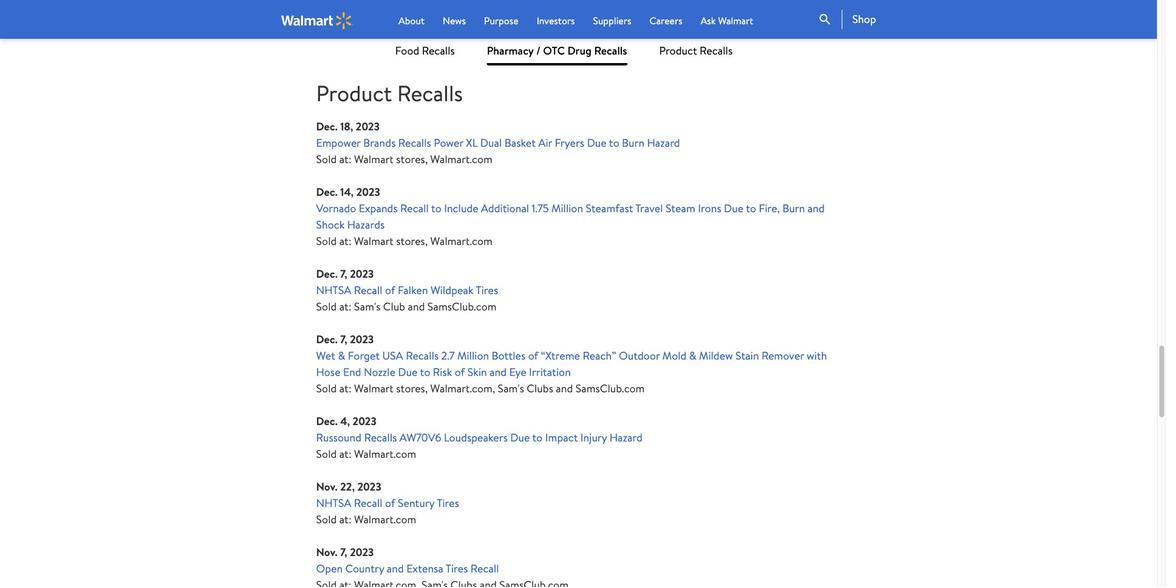 Task type: describe. For each thing, give the bounding box(es) containing it.
vornado expands recall to include additional 1.75 million steamfast travel steam irons due to fire, burn and shock hazards link
[[316, 201, 825, 232]]

pharmacy
[[487, 43, 534, 58]]

dec. for dec. 4, 2023 russound recalls aw70v6 loudspeakers due to impact injury hazard sold at: walmart.com
[[316, 414, 338, 429]]

skin
[[468, 365, 487, 380]]

dec. 7, 2023 nhtsa recall of falken wildpeak tires sold at: sam's club and samsclub.com
[[316, 266, 498, 314]]

1 vertical spatial product recalls
[[316, 78, 463, 109]]

food
[[395, 43, 419, 58]]

empower brands recalls power xl dual basket air fryers due to burn hazard link
[[316, 135, 680, 150]]

pharmacy / otc drug recalls
[[487, 43, 627, 58]]

hose
[[316, 365, 340, 380]]

dec. 14, 2023 vornado expands recall to include additional 1.75 million steamfast travel steam irons due to fire, burn and shock hazards sold at: walmart stores, walmart.com
[[316, 184, 825, 249]]

of inside dec. 7, 2023 nhtsa recall of falken wildpeak tires sold at: sam's club and samsclub.com
[[385, 283, 395, 298]]

and down irritation
[[556, 381, 573, 396]]

4,
[[340, 414, 350, 429]]

suppliers
[[593, 14, 631, 27]]

remover
[[762, 348, 804, 364]]

suppliers button
[[593, 13, 631, 28]]

sold inside dec. 7, 2023 wet & forget usa recalls 2.7 million bottles of "xtreme reach" outdoor mold & mildew stain remover with hose end nozzle due to risk of skin and eye irritation sold at: walmart stores, walmart.com, sam's clubs and samsclub.com
[[316, 381, 337, 396]]

and down bottles
[[490, 365, 507, 380]]

otc
[[543, 43, 565, 58]]

2023 for dec. 7, 2023 nhtsa recall of falken wildpeak tires sold at: sam's club and samsclub.com
[[350, 266, 374, 282]]

food recalls link
[[395, 36, 455, 66]]

2.7
[[441, 348, 455, 364]]

recalls inside dec. 7, 2023 wet & forget usa recalls 2.7 million bottles of "xtreme reach" outdoor mold & mildew stain remover with hose end nozzle due to risk of skin and eye irritation sold at: walmart stores, walmart.com, sam's clubs and samsclub.com
[[406, 348, 439, 364]]

extensa
[[406, 562, 443, 577]]

2 & from the left
[[689, 348, 696, 364]]

wet
[[316, 348, 335, 364]]

eye
[[509, 365, 526, 380]]

shock
[[316, 217, 345, 232]]

ask walmart link
[[701, 13, 753, 28]]

ask
[[701, 14, 716, 27]]

end
[[343, 365, 361, 380]]

product recalls link
[[659, 36, 733, 66]]

mildew
[[699, 348, 733, 364]]

million inside dec. 7, 2023 wet & forget usa recalls 2.7 million bottles of "xtreme reach" outdoor mold & mildew stain remover with hose end nozzle due to risk of skin and eye irritation sold at: walmart stores, walmart.com, sam's clubs and samsclub.com
[[457, 348, 489, 364]]

outdoor
[[619, 348, 660, 364]]

walmart right ask
[[718, 14, 753, 27]]

with
[[807, 348, 827, 364]]

due inside dec. 4, 2023 russound recalls aw70v6 loudspeakers due to impact injury hazard sold at: walmart.com
[[510, 430, 530, 446]]

recalls down food recalls link
[[397, 78, 463, 109]]

sold inside dec. 7, 2023 nhtsa recall of falken wildpeak tires sold at: sam's club and samsclub.com
[[316, 299, 337, 314]]

sold inside nov. 22, 2023 nhtsa recall of sentury tires sold at: walmart.com
[[316, 512, 337, 528]]

shop
[[852, 12, 876, 27]]

risk
[[433, 365, 452, 380]]

2023 for dec. 18, 2023 empower brands recalls power xl dual basket air fryers due to burn hazard sold at: walmart stores, walmart.com
[[356, 119, 380, 134]]

open country and extensa tires recall link
[[316, 562, 499, 577]]

at: inside dec. 14, 2023 vornado expands recall to include additional 1.75 million steamfast travel steam irons due to fire, burn and shock hazards sold at: walmart stores, walmart.com
[[339, 234, 352, 249]]

stores, inside dec. 18, 2023 empower brands recalls power xl dual basket air fryers due to burn hazard sold at: walmart stores, walmart.com
[[396, 152, 428, 167]]

open
[[316, 562, 343, 577]]

recall inside nov. 7, 2023 open country and extensa tires recall
[[471, 562, 499, 577]]

expands
[[359, 201, 398, 216]]

brands
[[363, 135, 396, 150]]

sam's inside dec. 7, 2023 nhtsa recall of falken wildpeak tires sold at: sam's club and samsclub.com
[[354, 299, 381, 314]]

include
[[444, 201, 478, 216]]

2023 for dec. 14, 2023 vornado expands recall to include additional 1.75 million steamfast travel steam irons due to fire, burn and shock hazards sold at: walmart stores, walmart.com
[[356, 184, 380, 200]]

7, for country
[[340, 545, 347, 560]]

at: inside nov. 22, 2023 nhtsa recall of sentury tires sold at: walmart.com
[[339, 512, 352, 528]]

impact
[[545, 430, 578, 446]]

pharmacy / otc drug recalls link
[[486, 36, 628, 66]]

walmart.com inside dec. 14, 2023 vornado expands recall to include additional 1.75 million steamfast travel steam irons due to fire, burn and shock hazards sold at: walmart stores, walmart.com
[[430, 234, 492, 249]]

tires inside dec. 7, 2023 nhtsa recall of falken wildpeak tires sold at: sam's club and samsclub.com
[[476, 283, 498, 298]]

xl
[[466, 135, 478, 150]]

stores, inside dec. 7, 2023 wet & forget usa recalls 2.7 million bottles of "xtreme reach" outdoor mold & mildew stain remover with hose end nozzle due to risk of skin and eye irritation sold at: walmart stores, walmart.com, sam's clubs and samsclub.com
[[396, 381, 428, 396]]

at: inside dec. 7, 2023 nhtsa recall of falken wildpeak tires sold at: sam's club and samsclub.com
[[339, 299, 352, 314]]

at: inside dec. 18, 2023 empower brands recalls power xl dual basket air fryers due to burn hazard sold at: walmart stores, walmart.com
[[339, 152, 352, 167]]

"xtreme
[[541, 348, 580, 364]]

stores, inside dec. 14, 2023 vornado expands recall to include additional 1.75 million steamfast travel steam irons due to fire, burn and shock hazards sold at: walmart stores, walmart.com
[[396, 234, 428, 249]]

to left include
[[431, 201, 441, 216]]

burn inside dec. 18, 2023 empower brands recalls power xl dual basket air fryers due to burn hazard sold at: walmart stores, walmart.com
[[622, 135, 644, 150]]

news button
[[443, 13, 466, 28]]

ask walmart
[[701, 14, 753, 27]]

clubs
[[527, 381, 553, 396]]

sold inside dec. 4, 2023 russound recalls aw70v6 loudspeakers due to impact injury hazard sold at: walmart.com
[[316, 447, 337, 462]]

burn inside dec. 14, 2023 vornado expands recall to include additional 1.75 million steamfast travel steam irons due to fire, burn and shock hazards sold at: walmart stores, walmart.com
[[782, 201, 805, 216]]

careers link
[[649, 13, 682, 28]]

1 horizontal spatial product recalls
[[659, 43, 733, 58]]

investors button
[[537, 13, 575, 28]]

country
[[345, 562, 384, 577]]

and inside dec. 7, 2023 nhtsa recall of falken wildpeak tires sold at: sam's club and samsclub.com
[[408, 299, 425, 314]]

to inside dec. 7, 2023 wet & forget usa recalls 2.7 million bottles of "xtreme reach" outdoor mold & mildew stain remover with hose end nozzle due to risk of skin and eye irritation sold at: walmart stores, walmart.com, sam's clubs and samsclub.com
[[420, 365, 430, 380]]

2023 for nov. 22, 2023 nhtsa recall of sentury tires sold at: walmart.com
[[357, 480, 381, 495]]

18,
[[340, 119, 353, 134]]

to inside dec. 4, 2023 russound recalls aw70v6 loudspeakers due to impact injury hazard sold at: walmart.com
[[532, 430, 543, 446]]

1 horizontal spatial product
[[659, 43, 697, 58]]

nozzle
[[364, 365, 395, 380]]

drug
[[567, 43, 592, 58]]

travel
[[635, 201, 663, 216]]

aw70v6
[[400, 430, 441, 446]]

news
[[443, 14, 466, 27]]

walmart.com,
[[430, 381, 495, 396]]

nhtsa recall of sentury tires link
[[316, 496, 459, 511]]

2023 for nov. 7, 2023 open country and extensa tires recall
[[350, 545, 374, 560]]

sam's inside dec. 7, 2023 wet & forget usa recalls 2.7 million bottles of "xtreme reach" outdoor mold & mildew stain remover with hose end nozzle due to risk of skin and eye irritation sold at: walmart stores, walmart.com, sam's clubs and samsclub.com
[[498, 381, 524, 396]]



Task type: locate. For each thing, give the bounding box(es) containing it.
samsclub.com
[[427, 299, 497, 314], [576, 381, 645, 396]]

3 dec. from the top
[[316, 266, 338, 282]]

4 dec. from the top
[[316, 332, 338, 347]]

home image
[[281, 12, 353, 29]]

tires right the extensa
[[446, 562, 468, 577]]

reach"
[[583, 348, 616, 364]]

sold inside dec. 14, 2023 vornado expands recall to include additional 1.75 million steamfast travel steam irons due to fire, burn and shock hazards sold at: walmart stores, walmart.com
[[316, 234, 337, 249]]

nov. left 22,
[[316, 480, 338, 495]]

tires inside nov. 22, 2023 nhtsa recall of sentury tires sold at: walmart.com
[[437, 496, 459, 511]]

to inside dec. 18, 2023 empower brands recalls power xl dual basket air fryers due to burn hazard sold at: walmart stores, walmart.com
[[609, 135, 619, 150]]

bottles
[[492, 348, 526, 364]]

empower
[[316, 135, 361, 150]]

5 sold from the top
[[316, 447, 337, 462]]

at: inside dec. 7, 2023 wet & forget usa recalls 2.7 million bottles of "xtreme reach" outdoor mold & mildew stain remover with hose end nozzle due to risk of skin and eye irritation sold at: walmart stores, walmart.com, sam's clubs and samsclub.com
[[339, 381, 352, 396]]

to left risk
[[420, 365, 430, 380]]

walmart
[[718, 14, 753, 27], [354, 152, 394, 167], [354, 234, 394, 249], [354, 381, 394, 396]]

0 vertical spatial burn
[[622, 135, 644, 150]]

sam's
[[354, 299, 381, 314], [498, 381, 524, 396]]

of inside nov. 22, 2023 nhtsa recall of sentury tires sold at: walmart.com
[[385, 496, 395, 511]]

0 vertical spatial product
[[659, 43, 697, 58]]

loudspeakers
[[444, 430, 508, 446]]

about button
[[398, 13, 425, 28]]

walmart inside dec. 14, 2023 vornado expands recall to include additional 1.75 million steamfast travel steam irons due to fire, burn and shock hazards sold at: walmart stores, walmart.com
[[354, 234, 394, 249]]

recalls inside dec. 4, 2023 russound recalls aw70v6 loudspeakers due to impact injury hazard sold at: walmart.com
[[364, 430, 397, 446]]

stores, down expands
[[396, 234, 428, 249]]

1 nov. from the top
[[316, 480, 338, 495]]

sam's down eye
[[498, 381, 524, 396]]

sold down shock
[[316, 234, 337, 249]]

1 horizontal spatial million
[[551, 201, 583, 216]]

dec. inside dec. 14, 2023 vornado expands recall to include additional 1.75 million steamfast travel steam irons due to fire, burn and shock hazards sold at: walmart stores, walmart.com
[[316, 184, 338, 200]]

product recalls down food
[[316, 78, 463, 109]]

careers
[[649, 14, 682, 27]]

recalls right food
[[422, 43, 455, 58]]

walmart.com inside dec. 4, 2023 russound recalls aw70v6 loudspeakers due to impact injury hazard sold at: walmart.com
[[354, 447, 416, 462]]

1 sold from the top
[[316, 152, 337, 167]]

recalls left 2.7 on the bottom left of the page
[[406, 348, 439, 364]]

1 horizontal spatial &
[[689, 348, 696, 364]]

1 vertical spatial product
[[316, 78, 392, 109]]

vornado
[[316, 201, 356, 216]]

hazard inside dec. 18, 2023 empower brands recalls power xl dual basket air fryers due to burn hazard sold at: walmart stores, walmart.com
[[647, 135, 680, 150]]

at: down end
[[339, 381, 352, 396]]

dec. left 4,
[[316, 414, 338, 429]]

million
[[551, 201, 583, 216], [457, 348, 489, 364]]

1 7, from the top
[[340, 266, 347, 282]]

2023 up the country
[[350, 545, 374, 560]]

sold up open
[[316, 512, 337, 528]]

samsclub.com inside dec. 7, 2023 wet & forget usa recalls 2.7 million bottles of "xtreme reach" outdoor mold & mildew stain remover with hose end nozzle due to risk of skin and eye irritation sold at: walmart stores, walmart.com, sam's clubs and samsclub.com
[[576, 381, 645, 396]]

recall inside dec. 14, 2023 vornado expands recall to include additional 1.75 million steamfast travel steam irons due to fire, burn and shock hazards sold at: walmart stores, walmart.com
[[400, 201, 429, 216]]

7, inside dec. 7, 2023 wet & forget usa recalls 2.7 million bottles of "xtreme reach" outdoor mold & mildew stain remover with hose end nozzle due to risk of skin and eye irritation sold at: walmart stores, walmart.com, sam's clubs and samsclub.com
[[340, 332, 347, 347]]

dec. for dec. 18, 2023 empower brands recalls power xl dual basket air fryers due to burn hazard sold at: walmart stores, walmart.com
[[316, 119, 338, 134]]

1 stores, from the top
[[396, 152, 428, 167]]

4 sold from the top
[[316, 381, 337, 396]]

3 sold from the top
[[316, 299, 337, 314]]

nhtsa recall of falken wildpeak tires link
[[316, 283, 498, 298]]

about
[[398, 14, 425, 27]]

dec. left 18,
[[316, 119, 338, 134]]

to left the impact
[[532, 430, 543, 446]]

due down usa
[[398, 365, 418, 380]]

dec. 7, 2023 wet & forget usa recalls 2.7 million bottles of "xtreme reach" outdoor mold & mildew stain remover with hose end nozzle due to risk of skin and eye irritation sold at: walmart stores, walmart.com, sam's clubs and samsclub.com
[[316, 332, 827, 396]]

5 dec. from the top
[[316, 414, 338, 429]]

2 nhtsa from the top
[[316, 496, 351, 511]]

russound recalls aw70v6 loudspeakers due to impact injury hazard link
[[316, 430, 643, 446]]

0 vertical spatial nov.
[[316, 480, 338, 495]]

7, for &
[[340, 332, 347, 347]]

hazards
[[347, 217, 385, 232]]

dec. for dec. 7, 2023 nhtsa recall of falken wildpeak tires sold at: sam's club and samsclub.com
[[316, 266, 338, 282]]

0 horizontal spatial million
[[457, 348, 489, 364]]

2 7, from the top
[[340, 332, 347, 347]]

1 nhtsa from the top
[[316, 283, 351, 298]]

1 horizontal spatial burn
[[782, 201, 805, 216]]

walmart inside dec. 7, 2023 wet & forget usa recalls 2.7 million bottles of "xtreme reach" outdoor mold & mildew stain remover with hose end nozzle due to risk of skin and eye irritation sold at: walmart stores, walmart.com, sam's clubs and samsclub.com
[[354, 381, 394, 396]]

recalls down suppliers
[[594, 43, 627, 58]]

0 horizontal spatial product recalls
[[316, 78, 463, 109]]

and right 'fire,'
[[808, 201, 825, 216]]

2023 up 'brands'
[[356, 119, 380, 134]]

0 vertical spatial sam's
[[354, 299, 381, 314]]

2 vertical spatial stores,
[[396, 381, 428, 396]]

7, down shock
[[340, 266, 347, 282]]

1 vertical spatial stores,
[[396, 234, 428, 249]]

to
[[609, 135, 619, 150], [431, 201, 441, 216], [746, 201, 756, 216], [420, 365, 430, 380], [532, 430, 543, 446]]

0 vertical spatial stores,
[[396, 152, 428, 167]]

1 vertical spatial sam's
[[498, 381, 524, 396]]

2023
[[356, 119, 380, 134], [356, 184, 380, 200], [350, 266, 374, 282], [350, 332, 374, 347], [353, 414, 376, 429], [357, 480, 381, 495], [350, 545, 374, 560]]

walmart down hazards
[[354, 234, 394, 249]]

nhtsa
[[316, 283, 351, 298], [316, 496, 351, 511]]

2023 inside dec. 7, 2023 wet & forget usa recalls 2.7 million bottles of "xtreme reach" outdoor mold & mildew stain remover with hose end nozzle due to risk of skin and eye irritation sold at: walmart stores, walmart.com, sam's clubs and samsclub.com
[[350, 332, 374, 347]]

samsclub.com down reach"
[[576, 381, 645, 396]]

due left the impact
[[510, 430, 530, 446]]

burn
[[622, 135, 644, 150], [782, 201, 805, 216]]

irons
[[698, 201, 721, 216]]

search
[[818, 12, 832, 27]]

1 vertical spatial tires
[[437, 496, 459, 511]]

2 sold from the top
[[316, 234, 337, 249]]

recall left 'falken'
[[354, 283, 382, 298]]

power
[[434, 135, 463, 150]]

7, up open
[[340, 545, 347, 560]]

sentury
[[398, 496, 434, 511]]

due inside dec. 18, 2023 empower brands recalls power xl dual basket air fryers due to burn hazard sold at: walmart stores, walmart.com
[[587, 135, 607, 150]]

stores, down usa
[[396, 381, 428, 396]]

& right mold on the right of page
[[689, 348, 696, 364]]

2023 right 22,
[[357, 480, 381, 495]]

sold inside dec. 18, 2023 empower brands recalls power xl dual basket air fryers due to burn hazard sold at: walmart stores, walmart.com
[[316, 152, 337, 167]]

1 vertical spatial burn
[[782, 201, 805, 216]]

fire,
[[759, 201, 780, 216]]

1 vertical spatial nov.
[[316, 545, 338, 560]]

due inside dec. 7, 2023 wet & forget usa recalls 2.7 million bottles of "xtreme reach" outdoor mold & mildew stain remover with hose end nozzle due to risk of skin and eye irritation sold at: walmart stores, walmart.com, sam's clubs and samsclub.com
[[398, 365, 418, 380]]

sold up wet on the bottom left
[[316, 299, 337, 314]]

1 dec. from the top
[[316, 119, 338, 134]]

2023 up "nhtsa recall of falken wildpeak tires" link
[[350, 266, 374, 282]]

1 vertical spatial 7,
[[340, 332, 347, 347]]

1 horizontal spatial samsclub.com
[[576, 381, 645, 396]]

2 stores, from the top
[[396, 234, 428, 249]]

2023 inside dec. 7, 2023 nhtsa recall of falken wildpeak tires sold at: sam's club and samsclub.com
[[350, 266, 374, 282]]

6 at: from the top
[[339, 512, 352, 528]]

tires
[[476, 283, 498, 298], [437, 496, 459, 511], [446, 562, 468, 577]]

at: down shock
[[339, 234, 352, 249]]

2023 for dec. 4, 2023 russound recalls aw70v6 loudspeakers due to impact injury hazard sold at: walmart.com
[[353, 414, 376, 429]]

0 vertical spatial hazard
[[647, 135, 680, 150]]

0 horizontal spatial &
[[338, 348, 345, 364]]

basket
[[504, 135, 536, 150]]

nhtsa inside nov. 22, 2023 nhtsa recall of sentury tires sold at: walmart.com
[[316, 496, 351, 511]]

nov. 7, 2023 open country and extensa tires recall
[[316, 545, 499, 577]]

stores, up expands
[[396, 152, 428, 167]]

nov. 22, 2023 nhtsa recall of sentury tires sold at: walmart.com
[[316, 480, 459, 528]]

nov. inside nov. 7, 2023 open country and extensa tires recall
[[316, 545, 338, 560]]

club
[[383, 299, 405, 314]]

at: left club
[[339, 299, 352, 314]]

walmart.com
[[430, 152, 492, 167], [430, 234, 492, 249], [354, 447, 416, 462], [354, 512, 416, 528]]

product recalls down ask
[[659, 43, 733, 58]]

7, inside nov. 7, 2023 open country and extensa tires recall
[[340, 545, 347, 560]]

due right fryers
[[587, 135, 607, 150]]

1 horizontal spatial hazard
[[647, 135, 680, 150]]

3 stores, from the top
[[396, 381, 428, 396]]

0 horizontal spatial sam's
[[354, 299, 381, 314]]

1 vertical spatial million
[[457, 348, 489, 364]]

recall right the extensa
[[471, 562, 499, 577]]

sold down russound on the left of page
[[316, 447, 337, 462]]

sold down empower
[[316, 152, 337, 167]]

walmart.com down nhtsa recall of sentury tires link
[[354, 512, 416, 528]]

recalls left power
[[398, 135, 431, 150]]

and inside dec. 14, 2023 vornado expands recall to include additional 1.75 million steamfast travel steam irons due to fire, burn and shock hazards sold at: walmart stores, walmart.com
[[808, 201, 825, 216]]

of up walmart.com,
[[455, 365, 465, 380]]

samsclub.com inside dec. 7, 2023 nhtsa recall of falken wildpeak tires sold at: sam's club and samsclub.com
[[427, 299, 497, 314]]

2023 up expands
[[356, 184, 380, 200]]

nov. up open
[[316, 545, 338, 560]]

purpose
[[484, 14, 518, 27]]

recall
[[400, 201, 429, 216], [354, 283, 382, 298], [354, 496, 382, 511], [471, 562, 499, 577]]

nhtsa inside dec. 7, 2023 nhtsa recall of falken wildpeak tires sold at: sam's club and samsclub.com
[[316, 283, 351, 298]]

dec. up vornado
[[316, 184, 338, 200]]

dec. inside dec. 4, 2023 russound recalls aw70v6 loudspeakers due to impact injury hazard sold at: walmart.com
[[316, 414, 338, 429]]

2 vertical spatial tires
[[446, 562, 468, 577]]

1 vertical spatial nhtsa
[[316, 496, 351, 511]]

2023 for dec. 7, 2023 wet & forget usa recalls 2.7 million bottles of "xtreme reach" outdoor mold & mildew stain remover with hose end nozzle due to risk of skin and eye irritation sold at: walmart stores, walmart.com, sam's clubs and samsclub.com
[[350, 332, 374, 347]]

2 vertical spatial 7,
[[340, 545, 347, 560]]

dec. for dec. 7, 2023 wet & forget usa recalls 2.7 million bottles of "xtreme reach" outdoor mold & mildew stain remover with hose end nozzle due to risk of skin and eye irritation sold at: walmart stores, walmart.com, sam's clubs and samsclub.com
[[316, 332, 338, 347]]

0 vertical spatial samsclub.com
[[427, 299, 497, 314]]

2 at: from the top
[[339, 234, 352, 249]]

recall inside dec. 7, 2023 nhtsa recall of falken wildpeak tires sold at: sam's club and samsclub.com
[[354, 283, 382, 298]]

0 horizontal spatial samsclub.com
[[427, 299, 497, 314]]

7, inside dec. 7, 2023 nhtsa recall of falken wildpeak tires sold at: sam's club and samsclub.com
[[340, 266, 347, 282]]

dec. for dec. 14, 2023 vornado expands recall to include additional 1.75 million steamfast travel steam irons due to fire, burn and shock hazards sold at: walmart stores, walmart.com
[[316, 184, 338, 200]]

stain
[[736, 348, 759, 364]]

at: down 22,
[[339, 512, 352, 528]]

1.75
[[532, 201, 549, 216]]

wet & forget usa recalls 2.7 million bottles of "xtreme reach" outdoor mold & mildew stain remover with hose end nozzle due to risk of skin and eye irritation link
[[316, 348, 827, 380]]

recalls inside dec. 18, 2023 empower brands recalls power xl dual basket air fryers due to burn hazard sold at: walmart stores, walmart.com
[[398, 135, 431, 150]]

due
[[587, 135, 607, 150], [724, 201, 743, 216], [398, 365, 418, 380], [510, 430, 530, 446]]

russound
[[316, 430, 361, 446]]

due inside dec. 14, 2023 vornado expands recall to include additional 1.75 million steamfast travel steam irons due to fire, burn and shock hazards sold at: walmart stores, walmart.com
[[724, 201, 743, 216]]

2023 inside nov. 7, 2023 open country and extensa tires recall
[[350, 545, 374, 560]]

food recalls
[[395, 43, 455, 58]]

0 horizontal spatial hazard
[[610, 430, 643, 446]]

tires inside nov. 7, 2023 open country and extensa tires recall
[[446, 562, 468, 577]]

dec.
[[316, 119, 338, 134], [316, 184, 338, 200], [316, 266, 338, 282], [316, 332, 338, 347], [316, 414, 338, 429]]

& right wet on the bottom left
[[338, 348, 345, 364]]

irritation
[[529, 365, 571, 380]]

walmart.com down aw70v6
[[354, 447, 416, 462]]

2023 inside dec. 18, 2023 empower brands recalls power xl dual basket air fryers due to burn hazard sold at: walmart stores, walmart.com
[[356, 119, 380, 134]]

dec. inside dec. 18, 2023 empower brands recalls power xl dual basket air fryers due to burn hazard sold at: walmart stores, walmart.com
[[316, 119, 338, 134]]

and
[[808, 201, 825, 216], [408, 299, 425, 314], [490, 365, 507, 380], [556, 381, 573, 396], [387, 562, 404, 577]]

walmart.com inside dec. 18, 2023 empower brands recalls power xl dual basket air fryers due to burn hazard sold at: walmart stores, walmart.com
[[430, 152, 492, 167]]

sold down hose
[[316, 381, 337, 396]]

dec. inside dec. 7, 2023 nhtsa recall of falken wildpeak tires sold at: sam's club and samsclub.com
[[316, 266, 338, 282]]

walmart down 'brands'
[[354, 152, 394, 167]]

2 dec. from the top
[[316, 184, 338, 200]]

product up 18,
[[316, 78, 392, 109]]

3 at: from the top
[[339, 299, 352, 314]]

nov.
[[316, 480, 338, 495], [316, 545, 338, 560]]

nov. inside nov. 22, 2023 nhtsa recall of sentury tires sold at: walmart.com
[[316, 480, 338, 495]]

1 horizontal spatial sam's
[[498, 381, 524, 396]]

additional
[[481, 201, 529, 216]]

tires for nov. 22, 2023 nhtsa recall of sentury tires sold at: walmart.com
[[437, 496, 459, 511]]

walmart.com down xl
[[430, 152, 492, 167]]

2 nov. from the top
[[316, 545, 338, 560]]

million right 1.75
[[551, 201, 583, 216]]

samsclub.com down wildpeak
[[427, 299, 497, 314]]

tires right "sentury"
[[437, 496, 459, 511]]

recall inside nov. 22, 2023 nhtsa recall of sentury tires sold at: walmart.com
[[354, 496, 382, 511]]

usa
[[382, 348, 403, 364]]

falken
[[398, 283, 428, 298]]

2023 inside dec. 14, 2023 vornado expands recall to include additional 1.75 million steamfast travel steam irons due to fire, burn and shock hazards sold at: walmart stores, walmart.com
[[356, 184, 380, 200]]

4 at: from the top
[[339, 381, 352, 396]]

1 & from the left
[[338, 348, 345, 364]]

0 horizontal spatial product
[[316, 78, 392, 109]]

0 vertical spatial 7,
[[340, 266, 347, 282]]

recalls left aw70v6
[[364, 430, 397, 446]]

dec. up wet on the bottom left
[[316, 332, 338, 347]]

recalls down ask
[[700, 43, 733, 58]]

due right the irons
[[724, 201, 743, 216]]

recall down 22,
[[354, 496, 382, 511]]

0 vertical spatial product recalls
[[659, 43, 733, 58]]

of left "sentury"
[[385, 496, 395, 511]]

wildpeak
[[431, 283, 474, 298]]

injury
[[581, 430, 607, 446]]

walmart.com down include
[[430, 234, 492, 249]]

walmart inside dec. 18, 2023 empower brands recalls power xl dual basket air fryers due to burn hazard sold at: walmart stores, walmart.com
[[354, 152, 394, 167]]

sam's left club
[[354, 299, 381, 314]]

million inside dec. 14, 2023 vornado expands recall to include additional 1.75 million steamfast travel steam irons due to fire, burn and shock hazards sold at: walmart stores, walmart.com
[[551, 201, 583, 216]]

7, up end
[[340, 332, 347, 347]]

and left the extensa
[[387, 562, 404, 577]]

14,
[[340, 184, 354, 200]]

dual
[[480, 135, 502, 150]]

product down careers link
[[659, 43, 697, 58]]

tires right wildpeak
[[476, 283, 498, 298]]

and down 'falken'
[[408, 299, 425, 314]]

2023 inside dec. 4, 2023 russound recalls aw70v6 loudspeakers due to impact injury hazard sold at: walmart.com
[[353, 414, 376, 429]]

6 sold from the top
[[316, 512, 337, 528]]

2023 inside nov. 22, 2023 nhtsa recall of sentury tires sold at: walmart.com
[[357, 480, 381, 495]]

walmart down nozzle
[[354, 381, 394, 396]]

to left 'fire,'
[[746, 201, 756, 216]]

recalls
[[422, 43, 455, 58], [594, 43, 627, 58], [700, 43, 733, 58], [397, 78, 463, 109], [398, 135, 431, 150], [406, 348, 439, 364], [364, 430, 397, 446]]

0 horizontal spatial burn
[[622, 135, 644, 150]]

at: down empower
[[339, 152, 352, 167]]

forget
[[348, 348, 380, 364]]

purpose button
[[484, 13, 518, 28]]

22,
[[340, 480, 355, 495]]

dec. inside dec. 7, 2023 wet & forget usa recalls 2.7 million bottles of "xtreme reach" outdoor mold & mildew stain remover with hose end nozzle due to risk of skin and eye irritation sold at: walmart stores, walmart.com, sam's clubs and samsclub.com
[[316, 332, 338, 347]]

1 vertical spatial samsclub.com
[[576, 381, 645, 396]]

steam
[[666, 201, 695, 216]]

to right fryers
[[609, 135, 619, 150]]

dec. down shock
[[316, 266, 338, 282]]

hazard inside dec. 4, 2023 russound recalls aw70v6 loudspeakers due to impact injury hazard sold at: walmart.com
[[610, 430, 643, 446]]

mold
[[662, 348, 687, 364]]

0 vertical spatial nhtsa
[[316, 283, 351, 298]]

7, for recall
[[340, 266, 347, 282]]

investors
[[537, 14, 575, 27]]

3 7, from the top
[[340, 545, 347, 560]]

product
[[659, 43, 697, 58], [316, 78, 392, 109]]

2023 up forget
[[350, 332, 374, 347]]

air
[[538, 135, 552, 150]]

dec. 18, 2023 empower brands recalls power xl dual basket air fryers due to burn hazard sold at: walmart stores, walmart.com
[[316, 119, 680, 167]]

1 at: from the top
[[339, 152, 352, 167]]

dec. 4, 2023 russound recalls aw70v6 loudspeakers due to impact injury hazard sold at: walmart.com
[[316, 414, 643, 462]]

walmart.com inside nov. 22, 2023 nhtsa recall of sentury tires sold at: walmart.com
[[354, 512, 416, 528]]

nhtsa for dec.
[[316, 283, 351, 298]]

shop link
[[842, 10, 876, 29]]

at: down russound on the left of page
[[339, 447, 352, 462]]

and inside nov. 7, 2023 open country and extensa tires recall
[[387, 562, 404, 577]]

at: inside dec. 4, 2023 russound recalls aw70v6 loudspeakers due to impact injury hazard sold at: walmart.com
[[339, 447, 352, 462]]

nov. for nov. 22, 2023 nhtsa recall of sentury tires sold at: walmart.com
[[316, 480, 338, 495]]

/
[[536, 43, 541, 58]]

fryers
[[555, 135, 584, 150]]

of up club
[[385, 283, 395, 298]]

0 vertical spatial million
[[551, 201, 583, 216]]

tires for nov. 7, 2023 open country and extensa tires recall
[[446, 562, 468, 577]]

of up irritation
[[528, 348, 538, 364]]

million up skin
[[457, 348, 489, 364]]

5 at: from the top
[[339, 447, 352, 462]]

nhtsa for nov.
[[316, 496, 351, 511]]

&
[[338, 348, 345, 364], [689, 348, 696, 364]]

at:
[[339, 152, 352, 167], [339, 234, 352, 249], [339, 299, 352, 314], [339, 381, 352, 396], [339, 447, 352, 462], [339, 512, 352, 528]]

0 vertical spatial tires
[[476, 283, 498, 298]]

recall right expands
[[400, 201, 429, 216]]

nov. for nov. 7, 2023 open country and extensa tires recall
[[316, 545, 338, 560]]

1 vertical spatial hazard
[[610, 430, 643, 446]]

steamfast
[[586, 201, 633, 216]]

2023 right 4,
[[353, 414, 376, 429]]



Task type: vqa. For each thing, say whether or not it's contained in the screenshot.
first the at: from the bottom
yes



